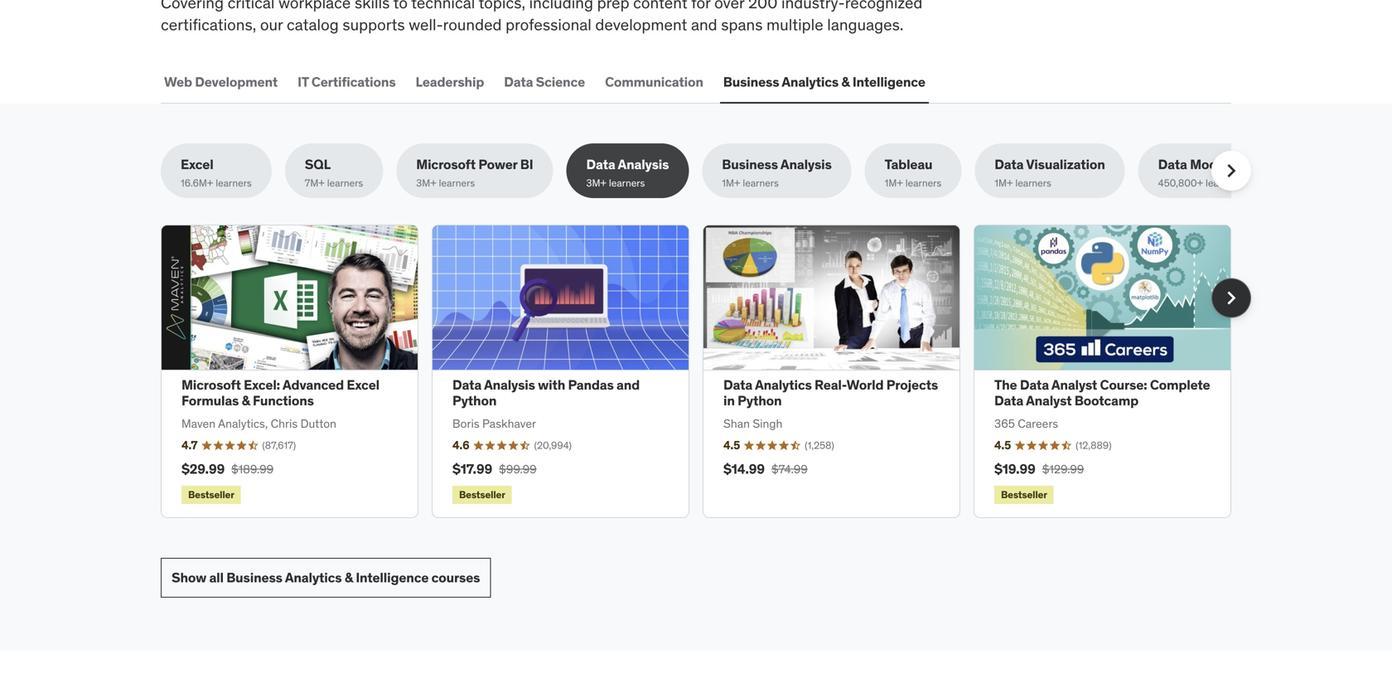 Task type: describe. For each thing, give the bounding box(es) containing it.
industry-
[[782, 0, 845, 12]]

200
[[749, 0, 778, 12]]

sql
[[305, 156, 331, 173]]

science
[[536, 73, 585, 90]]

learners inside excel 16.6m+ learners
[[216, 176, 252, 189]]

1 vertical spatial intelligence
[[356, 569, 429, 586]]

data analysis with pandas and python link
[[453, 376, 640, 409]]

show all business analytics & intelligence courses
[[172, 569, 480, 586]]

1m+ for business analysis
[[722, 176, 741, 189]]

certifications
[[312, 73, 396, 90]]

critical
[[228, 0, 275, 12]]

analytics inside show all business analytics & intelligence courses link
[[285, 569, 342, 586]]

tableau
[[885, 156, 933, 173]]

analytics for data
[[755, 376, 812, 393]]

covering
[[161, 0, 224, 12]]

and inside data analysis with pandas and python
[[617, 376, 640, 393]]

leadership
[[416, 73, 484, 90]]

data analysis 3m+ learners
[[586, 156, 669, 189]]

data analysis with pandas and python
[[453, 376, 640, 409]]

development
[[195, 73, 278, 90]]

excel inside microsoft excel: advanced excel formulas & functions
[[347, 376, 380, 393]]

intelligence inside button
[[853, 73, 926, 90]]

our
[[260, 15, 283, 34]]

multiple
[[767, 15, 824, 34]]

analyst left the course:
[[1052, 376, 1098, 393]]

modeling
[[1191, 156, 1249, 173]]

including
[[529, 0, 594, 12]]

analysis for business analysis
[[781, 156, 832, 173]]

course:
[[1101, 376, 1148, 393]]

show
[[172, 569, 207, 586]]

450,800+
[[1159, 176, 1204, 189]]

power
[[479, 156, 518, 173]]

over
[[715, 0, 745, 12]]

with
[[538, 376, 566, 393]]

python inside data analysis with pandas and python
[[453, 392, 497, 409]]

3m+ inside microsoft power bi 3m+ learners
[[416, 176, 437, 189]]

learners inside tableau 1m+ learners
[[906, 176, 942, 189]]

analysis for data analysis
[[618, 156, 669, 173]]

& inside button
[[842, 73, 850, 90]]

web development
[[164, 73, 278, 90]]

data for data science
[[504, 73, 533, 90]]

the data analyst course: complete data analyst bootcamp link
[[995, 376, 1211, 409]]

microsoft for learners
[[416, 156, 476, 173]]

development
[[596, 15, 688, 34]]

data for data visualization 1m+ learners
[[995, 156, 1024, 173]]

the data analyst course: complete data analyst bootcamp
[[995, 376, 1211, 409]]

excel 16.6m+ learners
[[181, 156, 252, 189]]

web
[[164, 73, 192, 90]]

bootcamp
[[1075, 392, 1139, 409]]

python inside data analytics real-world projects in python
[[738, 392, 782, 409]]

formulas
[[182, 392, 239, 409]]

next image
[[1219, 158, 1245, 184]]

communication
[[605, 73, 704, 90]]

web development button
[[161, 62, 281, 102]]

the
[[995, 376, 1018, 393]]

next image
[[1219, 285, 1245, 311]]

professional
[[506, 15, 592, 34]]

to
[[393, 0, 408, 12]]

world
[[847, 376, 884, 393]]

for
[[692, 0, 711, 12]]

data for data analysis with pandas and python
[[453, 376, 482, 393]]

it certifications
[[298, 73, 396, 90]]



Task type: vqa. For each thing, say whether or not it's contained in the screenshot.
the All Public Relations courses
no



Task type: locate. For each thing, give the bounding box(es) containing it.
0 vertical spatial and
[[691, 15, 718, 34]]

0 horizontal spatial 1m+
[[722, 176, 741, 189]]

bi
[[520, 156, 533, 173]]

python
[[453, 392, 497, 409], [738, 392, 782, 409]]

7 learners from the left
[[1016, 176, 1052, 189]]

python right in
[[738, 392, 782, 409]]

data inside data science button
[[504, 73, 533, 90]]

analytics for business
[[782, 73, 839, 90]]

analysis inside business analysis 1m+ learners
[[781, 156, 832, 173]]

1 vertical spatial business
[[722, 156, 778, 173]]

data inside data analysis with pandas and python
[[453, 376, 482, 393]]

intelligence down languages.
[[853, 73, 926, 90]]

2 horizontal spatial 1m+
[[995, 176, 1013, 189]]

16.6m+
[[181, 176, 213, 189]]

courses
[[432, 569, 480, 586]]

0 vertical spatial analytics
[[782, 73, 839, 90]]

catalog
[[287, 15, 339, 34]]

analysis inside data analysis with pandas and python
[[484, 376, 535, 393]]

6 learners from the left
[[906, 176, 942, 189]]

0 horizontal spatial and
[[617, 376, 640, 393]]

business for business analytics & intelligence
[[724, 73, 780, 90]]

1 vertical spatial analytics
[[755, 376, 812, 393]]

data inside the data modeling 450,800+ learners
[[1159, 156, 1188, 173]]

1 horizontal spatial and
[[691, 15, 718, 34]]

1 horizontal spatial microsoft
[[416, 156, 476, 173]]

0 horizontal spatial python
[[453, 392, 497, 409]]

data for data analysis 3m+ learners
[[586, 156, 616, 173]]

microsoft inside microsoft power bi 3m+ learners
[[416, 156, 476, 173]]

data science button
[[501, 62, 589, 102]]

topic filters element
[[161, 144, 1268, 198]]

and down the for
[[691, 15, 718, 34]]

data analytics real-world projects in python link
[[724, 376, 938, 409]]

2 horizontal spatial analysis
[[781, 156, 832, 173]]

3m+
[[416, 176, 437, 189], [586, 176, 607, 189]]

business for business analysis 1m+ learners
[[722, 156, 778, 173]]

microsoft for formulas
[[182, 376, 241, 393]]

microsoft excel: advanced excel formulas & functions
[[182, 376, 380, 409]]

0 vertical spatial microsoft
[[416, 156, 476, 173]]

1 horizontal spatial python
[[738, 392, 782, 409]]

analysis inside data analysis 3m+ learners
[[618, 156, 669, 173]]

2 vertical spatial &
[[345, 569, 353, 586]]

1 3m+ from the left
[[416, 176, 437, 189]]

recognized
[[845, 0, 923, 12]]

intelligence
[[853, 73, 926, 90], [356, 569, 429, 586]]

3 1m+ from the left
[[995, 176, 1013, 189]]

business analytics & intelligence
[[724, 73, 926, 90]]

2 vertical spatial analytics
[[285, 569, 342, 586]]

data science
[[504, 73, 585, 90]]

business inside business analysis 1m+ learners
[[722, 156, 778, 173]]

carousel element
[[161, 225, 1252, 518]]

data for data analytics real-world projects in python
[[724, 376, 753, 393]]

1m+ inside data visualization 1m+ learners
[[995, 176, 1013, 189]]

1m+ inside tableau 1m+ learners
[[885, 176, 903, 189]]

business inside button
[[724, 73, 780, 90]]

data modeling 450,800+ learners
[[1159, 156, 1249, 189]]

1 vertical spatial and
[[617, 376, 640, 393]]

visualization
[[1027, 156, 1106, 173]]

0 horizontal spatial &
[[242, 392, 250, 409]]

4 learners from the left
[[609, 176, 645, 189]]

and
[[691, 15, 718, 34], [617, 376, 640, 393]]

2 1m+ from the left
[[885, 176, 903, 189]]

excel right advanced
[[347, 376, 380, 393]]

0 horizontal spatial intelligence
[[356, 569, 429, 586]]

& inside microsoft excel: advanced excel formulas & functions
[[242, 392, 250, 409]]

business analytics & intelligence button
[[720, 62, 929, 102]]

microsoft
[[416, 156, 476, 173], [182, 376, 241, 393]]

0 horizontal spatial microsoft
[[182, 376, 241, 393]]

1 vertical spatial &
[[242, 392, 250, 409]]

analyst
[[1052, 376, 1098, 393], [1026, 392, 1072, 409]]

learners inside microsoft power bi 3m+ learners
[[439, 176, 475, 189]]

functions
[[253, 392, 314, 409]]

supports
[[343, 15, 405, 34]]

business analysis 1m+ learners
[[722, 156, 832, 189]]

real-
[[815, 376, 847, 393]]

learners inside business analysis 1m+ learners
[[743, 176, 779, 189]]

1 vertical spatial microsoft
[[182, 376, 241, 393]]

1 horizontal spatial &
[[345, 569, 353, 586]]

content
[[633, 0, 688, 12]]

business
[[724, 73, 780, 90], [722, 156, 778, 173], [226, 569, 283, 586]]

1 vertical spatial excel
[[347, 376, 380, 393]]

topics,
[[479, 0, 526, 12]]

analytics
[[782, 73, 839, 90], [755, 376, 812, 393], [285, 569, 342, 586]]

complete
[[1151, 376, 1211, 393]]

3 learners from the left
[[439, 176, 475, 189]]

2 learners from the left
[[327, 176, 363, 189]]

0 vertical spatial excel
[[181, 156, 214, 173]]

rounded
[[443, 15, 502, 34]]

data inside data analysis 3m+ learners
[[586, 156, 616, 173]]

communication button
[[602, 62, 707, 102]]

advanced
[[283, 376, 344, 393]]

learners inside sql 7m+ learners
[[327, 176, 363, 189]]

show all business analytics & intelligence courses link
[[161, 558, 491, 598]]

2 3m+ from the left
[[586, 176, 607, 189]]

0 horizontal spatial excel
[[181, 156, 214, 173]]

excel up '16.6m+'
[[181, 156, 214, 173]]

python left with
[[453, 392, 497, 409]]

pandas
[[568, 376, 614, 393]]

analytics inside data analytics real-world projects in python
[[755, 376, 812, 393]]

8 learners from the left
[[1206, 176, 1242, 189]]

intelligence left courses
[[356, 569, 429, 586]]

learners inside data analysis 3m+ learners
[[609, 176, 645, 189]]

microsoft left power
[[416, 156, 476, 173]]

analysis
[[618, 156, 669, 173], [781, 156, 832, 173], [484, 376, 535, 393]]

1 1m+ from the left
[[722, 176, 741, 189]]

microsoft excel: advanced excel formulas & functions link
[[182, 376, 380, 409]]

data analytics real-world projects in python
[[724, 376, 938, 409]]

&
[[842, 73, 850, 90], [242, 392, 250, 409], [345, 569, 353, 586]]

1 learners from the left
[[216, 176, 252, 189]]

well-
[[409, 15, 443, 34]]

spans
[[721, 15, 763, 34]]

data visualization 1m+ learners
[[995, 156, 1106, 189]]

2 python from the left
[[738, 392, 782, 409]]

languages.
[[828, 15, 904, 34]]

microsoft inside microsoft excel: advanced excel formulas & functions
[[182, 376, 241, 393]]

1 horizontal spatial analysis
[[618, 156, 669, 173]]

excel:
[[244, 376, 280, 393]]

data inside data analytics real-world projects in python
[[724, 376, 753, 393]]

data for data modeling 450,800+ learners
[[1159, 156, 1188, 173]]

microsoft power bi 3m+ learners
[[416, 156, 533, 189]]

2 horizontal spatial &
[[842, 73, 850, 90]]

3m+ inside data analysis 3m+ learners
[[586, 176, 607, 189]]

1m+ for data visualization
[[995, 176, 1013, 189]]

learners inside data visualization 1m+ learners
[[1016, 176, 1052, 189]]

1m+
[[722, 176, 741, 189], [885, 176, 903, 189], [995, 176, 1013, 189]]

in
[[724, 392, 735, 409]]

1 horizontal spatial intelligence
[[853, 73, 926, 90]]

covering critical workplace skills to technical topics, including prep content for over 200 industry-recognized certifications, our catalog supports well-rounded professional development and spans multiple languages.
[[161, 0, 923, 34]]

it
[[298, 73, 309, 90]]

learners
[[216, 176, 252, 189], [327, 176, 363, 189], [439, 176, 475, 189], [609, 176, 645, 189], [743, 176, 779, 189], [906, 176, 942, 189], [1016, 176, 1052, 189], [1206, 176, 1242, 189]]

data
[[504, 73, 533, 90], [586, 156, 616, 173], [995, 156, 1024, 173], [1159, 156, 1188, 173], [453, 376, 482, 393], [724, 376, 753, 393], [1020, 376, 1049, 393], [995, 392, 1024, 409]]

1 horizontal spatial excel
[[347, 376, 380, 393]]

tableau 1m+ learners
[[885, 156, 942, 189]]

it certifications button
[[294, 62, 399, 102]]

0 vertical spatial business
[[724, 73, 780, 90]]

leadership button
[[412, 62, 488, 102]]

prep
[[597, 0, 630, 12]]

1m+ inside business analysis 1m+ learners
[[722, 176, 741, 189]]

analyst right the
[[1026, 392, 1072, 409]]

0 horizontal spatial 3m+
[[416, 176, 437, 189]]

and inside covering critical workplace skills to technical topics, including prep content for over 200 industry-recognized certifications, our catalog supports well-rounded professional development and spans multiple languages.
[[691, 15, 718, 34]]

0 horizontal spatial analysis
[[484, 376, 535, 393]]

1 horizontal spatial 1m+
[[885, 176, 903, 189]]

excel
[[181, 156, 214, 173], [347, 376, 380, 393]]

data inside data visualization 1m+ learners
[[995, 156, 1024, 173]]

excel inside excel 16.6m+ learners
[[181, 156, 214, 173]]

0 vertical spatial intelligence
[[853, 73, 926, 90]]

analytics inside business analytics & intelligence button
[[782, 73, 839, 90]]

and right pandas
[[617, 376, 640, 393]]

7m+
[[305, 176, 325, 189]]

0 vertical spatial &
[[842, 73, 850, 90]]

workplace
[[279, 0, 351, 12]]

2 vertical spatial business
[[226, 569, 283, 586]]

sql 7m+ learners
[[305, 156, 363, 189]]

microsoft left excel:
[[182, 376, 241, 393]]

skills
[[355, 0, 390, 12]]

projects
[[887, 376, 938, 393]]

learners inside the data modeling 450,800+ learners
[[1206, 176, 1242, 189]]

1 horizontal spatial 3m+
[[586, 176, 607, 189]]

technical
[[411, 0, 475, 12]]

all
[[209, 569, 224, 586]]

5 learners from the left
[[743, 176, 779, 189]]

certifications,
[[161, 15, 256, 34]]

1 python from the left
[[453, 392, 497, 409]]



